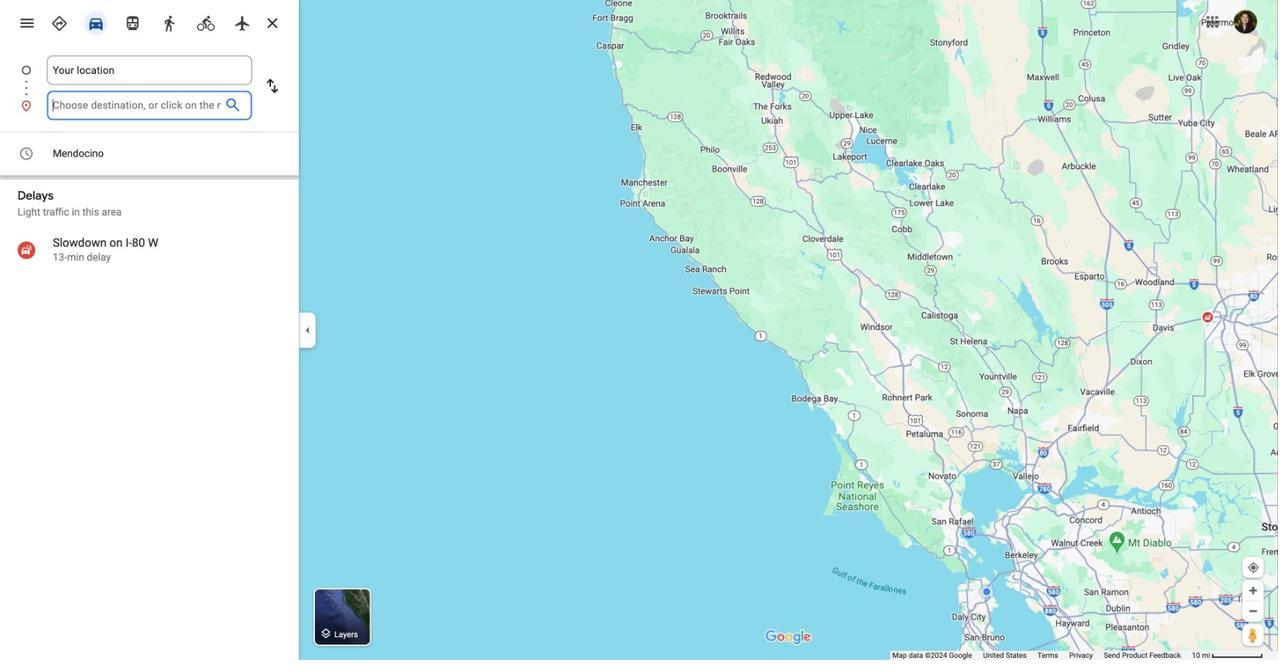Task type: locate. For each thing, give the bounding box(es) containing it.
none radio best travel modes
[[44, 9, 75, 35]]

none radio right "cycling" option
[[227, 9, 258, 35]]

none field down starting point your location field
[[53, 91, 221, 120]]

none field for list item in list
[[53, 91, 221, 120]]

3 none radio from the left
[[154, 9, 185, 35]]

2 none field from the top
[[53, 91, 221, 120]]

1 vertical spatial none field
[[53, 91, 221, 120]]

Starting point Your location field
[[53, 62, 246, 79]]

collapse side panel image
[[300, 323, 316, 339]]

1 none field from the top
[[53, 56, 246, 85]]

None field
[[53, 56, 246, 85], [53, 91, 221, 120]]

2 none radio from the left
[[117, 9, 148, 35]]

flights image
[[234, 15, 251, 32]]

best travel modes image
[[51, 15, 68, 32]]

none field up choose destination, or click on the map... field
[[53, 56, 246, 85]]

google maps element
[[0, 0, 1279, 661]]

list
[[0, 56, 324, 120]]

none radio "cycling"
[[190, 9, 221, 35]]

2 none radio from the left
[[227, 9, 258, 35]]

none radio left "cycling" option
[[154, 9, 185, 35]]

none radio "walking"
[[154, 9, 185, 35]]

None radio
[[44, 9, 75, 35], [117, 9, 148, 35], [154, 9, 185, 35], [190, 9, 221, 35]]

none radio right "walking" option
[[190, 9, 221, 35]]

1 none radio from the left
[[81, 9, 111, 35]]

show street view coverage image
[[1243, 625, 1264, 647]]

none field starting point your location
[[53, 56, 246, 85]]

2 list item from the top
[[0, 91, 299, 120]]

none radio left driving radio
[[44, 9, 75, 35]]

None radio
[[81, 9, 111, 35], [227, 9, 258, 35]]

list item down starting point your location field
[[0, 91, 299, 120]]

none field for second list item from the bottom of the list within google maps element
[[53, 56, 246, 85]]

none radio left transit option
[[81, 9, 111, 35]]

list inside google maps element
[[0, 56, 324, 120]]

list item inside list
[[0, 91, 299, 120]]

list item
[[0, 56, 324, 103], [0, 91, 299, 120]]

list item down "walking" icon
[[0, 56, 324, 103]]

1 none radio from the left
[[44, 9, 75, 35]]

1 horizontal spatial none radio
[[227, 9, 258, 35]]

recently viewed image
[[19, 146, 34, 161]]

0 vertical spatial none field
[[53, 56, 246, 85]]

0 horizontal spatial none radio
[[81, 9, 111, 35]]

4 none radio from the left
[[190, 9, 221, 35]]

cell
[[0, 142, 289, 166]]

google account: lina lukyantseva  
(lina@adept.ai) image
[[1234, 10, 1258, 34]]

none radio right driving radio
[[117, 9, 148, 35]]



Task type: vqa. For each thing, say whether or not it's contained in the screenshot.
The Keyboard Shortcuts "Button"
no



Task type: describe. For each thing, give the bounding box(es) containing it.
none radio driving
[[81, 9, 111, 35]]

none radio transit
[[117, 9, 148, 35]]

zoom in image
[[1248, 586, 1259, 597]]

zoom out image
[[1248, 606, 1259, 617]]

none field choose destination, or click on the map...
[[53, 91, 221, 120]]

cycling image
[[197, 15, 215, 32]]

show your location image
[[1247, 562, 1261, 575]]

Choose destination, or click on the map... field
[[53, 97, 221, 114]]

none radio flights
[[227, 9, 258, 35]]

walking image
[[160, 15, 178, 32]]

cell inside google maps element
[[0, 142, 289, 166]]

1 list item from the top
[[0, 56, 324, 103]]

directions main content
[[0, 0, 299, 661]]

transit image
[[124, 15, 141, 32]]

driving image
[[87, 15, 105, 32]]



